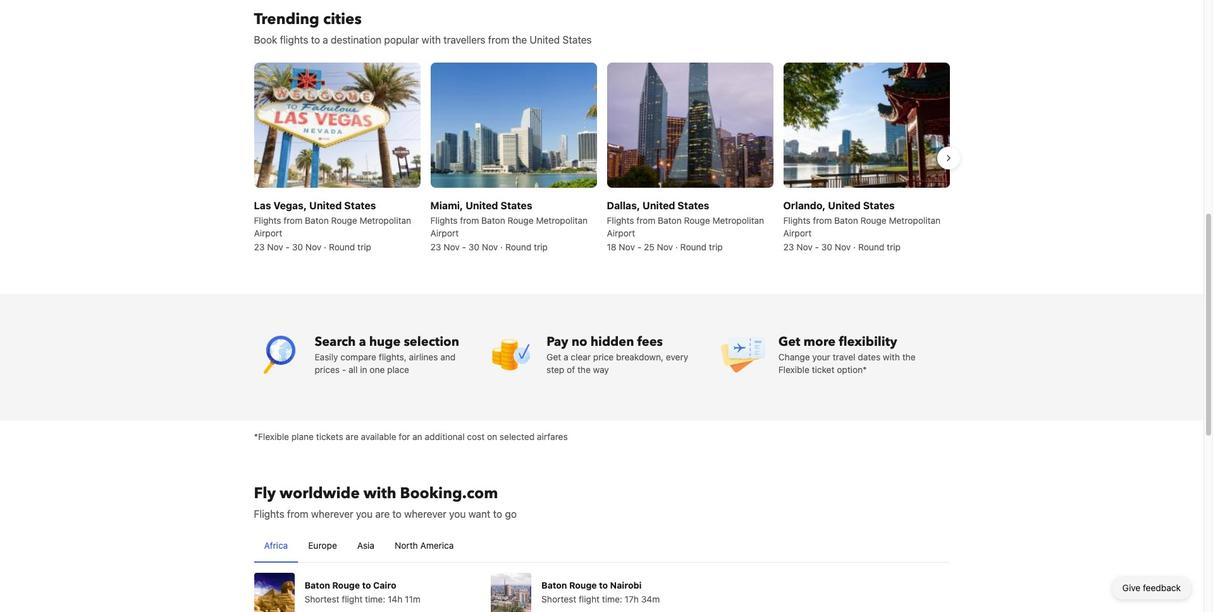 Task type: describe. For each thing, give the bounding box(es) containing it.
- for orlando,
[[815, 241, 819, 252]]

get inside the pay no hidden fees get a clear price breakdown, every step of the way
[[547, 351, 561, 362]]

las
[[254, 200, 271, 211]]

airfares
[[537, 431, 568, 442]]

africa
[[264, 540, 288, 551]]

selection
[[404, 333, 459, 350]]

with inside get more flexibility change your travel dates with the flexible ticket option*
[[883, 351, 900, 362]]

baton inside orlando, united states flights from baton rouge metropolitan airport 23 nov - 30 nov · round trip
[[834, 215, 858, 225]]

1 nov from the left
[[267, 241, 283, 252]]

5 nov from the left
[[619, 241, 635, 252]]

the inside the pay no hidden fees get a clear price breakdown, every step of the way
[[577, 364, 591, 375]]

23 inside las vegas, united states flights from baton rouge metropolitan airport 23 nov - 30 nov · round trip
[[254, 241, 265, 252]]

travel
[[833, 351, 855, 362]]

for
[[399, 431, 410, 442]]

3 nov from the left
[[444, 241, 460, 252]]

prices
[[315, 364, 340, 375]]

vegas,
[[273, 200, 307, 211]]

with inside fly worldwide with booking.com flights from wherever you are to wherever you want to go
[[364, 483, 396, 504]]

hidden
[[591, 333, 634, 350]]

pay
[[547, 333, 568, 350]]

· inside las vegas, united states flights from baton rouge metropolitan airport 23 nov - 30 nov · round trip
[[324, 241, 326, 252]]

give feedback button
[[1112, 577, 1191, 600]]

23 for orlando, united states
[[783, 241, 794, 252]]

united for dallas, united states
[[643, 200, 675, 211]]

from inside miami, united states flights from baton rouge metropolitan airport 23 nov - 30 nov · round trip
[[460, 215, 479, 225]]

and
[[440, 351, 456, 362]]

united inside trending cities book flights to a destination popular with travellers from the united states
[[530, 34, 560, 46]]

7 nov from the left
[[796, 241, 813, 252]]

to inside the baton rouge to cairo shortest flight time: 14h 11m
[[362, 580, 371, 590]]

fly
[[254, 483, 276, 504]]

0 vertical spatial are
[[346, 431, 359, 442]]

nairobi
[[610, 580, 642, 590]]

travellers
[[444, 34, 486, 46]]

breakdown,
[[616, 351, 664, 362]]

baton inside dallas, united states flights from baton rouge metropolitan airport 18 nov - 25 nov · round trip
[[658, 215, 682, 225]]

book
[[254, 34, 277, 46]]

baton inside the baton rouge to cairo shortest flight time: 14h 11m
[[305, 580, 330, 590]]

from inside dallas, united states flights from baton rouge metropolitan airport 18 nov - 25 nov · round trip
[[636, 215, 655, 225]]

dallas,
[[607, 200, 640, 211]]

region containing las vegas, united states
[[244, 58, 960, 258]]

from inside orlando, united states flights from baton rouge metropolitan airport 23 nov - 30 nov · round trip
[[813, 215, 832, 225]]

of
[[567, 364, 575, 375]]

34m
[[641, 594, 660, 604]]

*flexible
[[254, 431, 289, 442]]

get more flexibility change your travel dates with the flexible ticket option*
[[778, 333, 916, 375]]

cities
[[323, 9, 362, 30]]

shortest for baton rouge to cairo shortest flight time: 14h 11m
[[305, 594, 339, 604]]

baton rouge to cairo shortest flight time: 14h 11m
[[305, 580, 421, 604]]

round for dallas, united states
[[680, 241, 707, 252]]

30 for miami, united states
[[469, 241, 479, 252]]

flexible
[[778, 364, 810, 375]]

time: for cairo
[[365, 594, 385, 604]]

north
[[395, 540, 418, 551]]

airlines
[[409, 351, 438, 362]]

baton inside miami, united states flights from baton rouge metropolitan airport 23 nov - 30 nov · round trip
[[481, 215, 505, 225]]

round inside las vegas, united states flights from baton rouge metropolitan airport 23 nov - 30 nov · round trip
[[329, 241, 355, 252]]

tickets
[[316, 431, 343, 442]]

- for dallas,
[[637, 241, 641, 252]]

2 nov from the left
[[305, 241, 322, 252]]

search a huge selection easily compare flights, airlines and prices - all in one place
[[315, 333, 459, 375]]

dates
[[858, 351, 881, 362]]

baton rouge to cairo image
[[254, 573, 294, 612]]

miami, united states flights from baton rouge metropolitan airport 23 nov - 30 nov · round trip
[[430, 200, 588, 252]]

flights for orlando,
[[783, 215, 811, 225]]

place
[[387, 364, 409, 375]]

14h
[[388, 594, 402, 604]]

get inside get more flexibility change your travel dates with the flexible ticket option*
[[778, 333, 800, 350]]

from inside trending cities book flights to a destination popular with travellers from the united states
[[488, 34, 510, 46]]

price
[[593, 351, 614, 362]]

more
[[804, 333, 836, 350]]

las vegas, united states flights from baton rouge metropolitan airport 23 nov - 30 nov · round trip
[[254, 200, 411, 252]]

clear
[[571, 351, 591, 362]]

every
[[666, 351, 688, 362]]

are inside fly worldwide with booking.com flights from wherever you are to wherever you want to go
[[375, 508, 390, 520]]

america
[[420, 540, 454, 551]]

miami, united states image
[[430, 63, 597, 188]]

feedback
[[1143, 583, 1181, 593]]

· for miami, united states
[[500, 241, 503, 252]]

north america button
[[385, 529, 464, 562]]

popular
[[384, 34, 419, 46]]

30 inside las vegas, united states flights from baton rouge metropolitan airport 23 nov - 30 nov · round trip
[[292, 241, 303, 252]]

from inside las vegas, united states flights from baton rouge metropolitan airport 23 nov - 30 nov · round trip
[[284, 215, 303, 225]]

asia button
[[347, 529, 385, 562]]

orlando, united states flights from baton rouge metropolitan airport 23 nov - 30 nov · round trip
[[783, 200, 941, 252]]

8 nov from the left
[[835, 241, 851, 252]]

united for orlando, united states
[[828, 200, 861, 211]]

search
[[315, 333, 356, 350]]

trip inside las vegas, united states flights from baton rouge metropolitan airport 23 nov - 30 nov · round trip
[[357, 241, 371, 252]]

change
[[778, 351, 810, 362]]

way
[[593, 364, 609, 375]]

airport inside las vegas, united states flights from baton rouge metropolitan airport 23 nov - 30 nov · round trip
[[254, 227, 282, 238]]

united for miami, united states
[[466, 200, 498, 211]]

step
[[547, 364, 564, 375]]

baton inside las vegas, united states flights from baton rouge metropolitan airport 23 nov - 30 nov · round trip
[[305, 215, 329, 225]]

the inside trending cities book flights to a destination popular with travellers from the united states
[[512, 34, 527, 46]]

flexibility
[[839, 333, 897, 350]]

a for trending
[[323, 34, 328, 46]]

30 for orlando, united states
[[821, 241, 832, 252]]

metropolitan for miami,
[[536, 215, 588, 225]]

a for pay
[[564, 351, 568, 362]]

flights,
[[379, 351, 407, 362]]

6 nov from the left
[[657, 241, 673, 252]]

selected
[[500, 431, 535, 442]]

worldwide
[[280, 483, 360, 504]]

dallas, united states flights from baton rouge metropolitan airport 18 nov - 25 nov · round trip
[[607, 200, 764, 252]]

destination
[[331, 34, 382, 46]]

rouge inside miami, united states flights from baton rouge metropolitan airport 23 nov - 30 nov · round trip
[[508, 215, 534, 225]]

*flexible plane tickets are available for an additional cost on selected airfares
[[254, 431, 568, 442]]

states inside trending cities book flights to a destination popular with travellers from the united states
[[563, 34, 592, 46]]

airport for dallas,
[[607, 227, 635, 238]]

option*
[[837, 364, 867, 375]]



Task type: locate. For each thing, give the bounding box(es) containing it.
- inside miami, united states flights from baton rouge metropolitan airport 23 nov - 30 nov · round trip
[[462, 241, 466, 252]]

metropolitan inside orlando, united states flights from baton rouge metropolitan airport 23 nov - 30 nov · round trip
[[889, 215, 941, 225]]

from down vegas,
[[284, 215, 303, 225]]

0 horizontal spatial get
[[547, 351, 561, 362]]

flight inside baton rouge to nairobi shortest flight time: 17h 34m
[[579, 594, 600, 604]]

flight inside the baton rouge to cairo shortest flight time: 14h 11m
[[342, 594, 363, 604]]

the down clear
[[577, 364, 591, 375]]

no
[[572, 333, 587, 350]]

booking.com
[[400, 483, 498, 504]]

to up north
[[392, 508, 402, 520]]

with right popular
[[422, 34, 441, 46]]

0 horizontal spatial wherever
[[311, 508, 353, 520]]

time:
[[365, 594, 385, 604], [602, 594, 622, 604]]

shortest inside baton rouge to nairobi shortest flight time: 17h 34m
[[542, 594, 576, 604]]

metropolitan inside miami, united states flights from baton rouge metropolitan airport 23 nov - 30 nov · round trip
[[536, 215, 588, 225]]

are up asia button
[[375, 508, 390, 520]]

0 horizontal spatial are
[[346, 431, 359, 442]]

states for miami, united states
[[501, 200, 532, 211]]

2 time: from the left
[[602, 594, 622, 604]]

2 vertical spatial with
[[364, 483, 396, 504]]

1 horizontal spatial shortest
[[542, 594, 576, 604]]

baton rouge to nairobi image
[[491, 573, 531, 612]]

· for dallas, united states
[[675, 241, 678, 252]]

1 wherever from the left
[[311, 508, 353, 520]]

0 horizontal spatial time:
[[365, 594, 385, 604]]

want
[[468, 508, 490, 520]]

18
[[607, 241, 616, 252]]

11m
[[405, 594, 421, 604]]

4 metropolitan from the left
[[889, 215, 941, 225]]

1 vertical spatial get
[[547, 351, 561, 362]]

region
[[244, 58, 960, 258]]

with right dates
[[883, 351, 900, 362]]

baton
[[305, 215, 329, 225], [481, 215, 505, 225], [658, 215, 682, 225], [834, 215, 858, 225], [305, 580, 330, 590], [542, 580, 567, 590]]

orlando,
[[783, 200, 826, 211]]

tab list containing africa
[[254, 529, 950, 563]]

metropolitan inside dallas, united states flights from baton rouge metropolitan airport 18 nov - 25 nov · round trip
[[712, 215, 764, 225]]

airport for miami,
[[430, 227, 459, 238]]

2 trip from the left
[[534, 241, 548, 252]]

23 for miami, united states
[[430, 241, 441, 252]]

0 horizontal spatial you
[[356, 508, 373, 520]]

get
[[778, 333, 800, 350], [547, 351, 561, 362]]

trip for miami, united states
[[534, 241, 548, 252]]

23 inside orlando, united states flights from baton rouge metropolitan airport 23 nov - 30 nov · round trip
[[783, 241, 794, 252]]

- left 'all'
[[342, 364, 346, 375]]

compare
[[341, 351, 376, 362]]

in
[[360, 364, 367, 375]]

flights for dallas,
[[607, 215, 634, 225]]

wherever down worldwide
[[311, 508, 353, 520]]

2 airport from the left
[[430, 227, 459, 238]]

you up asia
[[356, 508, 373, 520]]

· inside dallas, united states flights from baton rouge metropolitan airport 18 nov - 25 nov · round trip
[[675, 241, 678, 252]]

dallas, united states image
[[607, 63, 773, 188]]

states inside miami, united states flights from baton rouge metropolitan airport 23 nov - 30 nov · round trip
[[501, 200, 532, 211]]

round inside miami, united states flights from baton rouge metropolitan airport 23 nov - 30 nov · round trip
[[505, 241, 532, 252]]

round
[[329, 241, 355, 252], [505, 241, 532, 252], [680, 241, 707, 252], [858, 241, 884, 252]]

- down orlando,
[[815, 241, 819, 252]]

- for miami,
[[462, 241, 466, 252]]

trip for orlando, united states
[[887, 241, 901, 252]]

airport up '18'
[[607, 227, 635, 238]]

your
[[812, 351, 830, 362]]

las vegas, united states image
[[254, 63, 420, 188]]

with inside trending cities book flights to a destination popular with travellers from the united states
[[422, 34, 441, 46]]

1 you from the left
[[356, 508, 373, 520]]

a inside search a huge selection easily compare flights, airlines and prices - all in one place
[[359, 333, 366, 350]]

time: down nairobi
[[602, 594, 622, 604]]

to inside baton rouge to nairobi shortest flight time: 17h 34m
[[599, 580, 608, 590]]

tab list
[[254, 529, 950, 563]]

wherever down booking.com
[[404, 508, 447, 520]]

23 down las
[[254, 241, 265, 252]]

miami,
[[430, 200, 463, 211]]

2 horizontal spatial the
[[902, 351, 916, 362]]

· for orlando, united states
[[853, 241, 856, 252]]

0 vertical spatial get
[[778, 333, 800, 350]]

2 · from the left
[[500, 241, 503, 252]]

airport for orlando,
[[783, 227, 812, 238]]

3 23 from the left
[[783, 241, 794, 252]]

1 vertical spatial are
[[375, 508, 390, 520]]

- inside dallas, united states flights from baton rouge metropolitan airport 18 nov - 25 nov · round trip
[[637, 241, 641, 252]]

metropolitan for orlando,
[[889, 215, 941, 225]]

4 airport from the left
[[783, 227, 812, 238]]

0 horizontal spatial 30
[[292, 241, 303, 252]]

to left nairobi
[[599, 580, 608, 590]]

3 round from the left
[[680, 241, 707, 252]]

airport inside miami, united states flights from baton rouge metropolitan airport 23 nov - 30 nov · round trip
[[430, 227, 459, 238]]

0 horizontal spatial 23
[[254, 241, 265, 252]]

states for orlando, united states
[[863, 200, 895, 211]]

baton rouge to nairobi shortest flight time: 17h 34m
[[542, 580, 660, 604]]

rouge
[[331, 215, 357, 225], [508, 215, 534, 225], [684, 215, 710, 225], [861, 215, 887, 225], [332, 580, 360, 590], [569, 580, 597, 590]]

wherever
[[311, 508, 353, 520], [404, 508, 447, 520]]

1 horizontal spatial a
[[359, 333, 366, 350]]

2 horizontal spatial with
[[883, 351, 900, 362]]

2 30 from the left
[[469, 241, 479, 252]]

a
[[323, 34, 328, 46], [359, 333, 366, 350], [564, 351, 568, 362]]

from inside fly worldwide with booking.com flights from wherever you are to wherever you want to go
[[287, 508, 308, 520]]

17h
[[625, 594, 639, 604]]

round for miami, united states
[[505, 241, 532, 252]]

flights down dallas,
[[607, 215, 634, 225]]

europe
[[308, 540, 337, 551]]

trending cities book flights to a destination popular with travellers from the united states
[[254, 9, 592, 46]]

flights
[[254, 215, 281, 225], [430, 215, 458, 225], [607, 215, 634, 225], [783, 215, 811, 225], [254, 508, 284, 520]]

additional
[[425, 431, 465, 442]]

30 inside orlando, united states flights from baton rouge metropolitan airport 23 nov - 30 nov · round trip
[[821, 241, 832, 252]]

rouge inside orlando, united states flights from baton rouge metropolitan airport 23 nov - 30 nov · round trip
[[861, 215, 887, 225]]

1 23 from the left
[[254, 241, 265, 252]]

2 shortest from the left
[[542, 594, 576, 604]]

rouge inside the baton rouge to cairo shortest flight time: 14h 11m
[[332, 580, 360, 590]]

plane
[[291, 431, 314, 442]]

the right dates
[[902, 351, 916, 362]]

available
[[361, 431, 396, 442]]

give
[[1122, 583, 1141, 593]]

rouge inside baton rouge to nairobi shortest flight time: 17h 34m
[[569, 580, 597, 590]]

huge
[[369, 333, 401, 350]]

3 trip from the left
[[709, 241, 723, 252]]

flights inside fly worldwide with booking.com flights from wherever you are to wherever you want to go
[[254, 508, 284, 520]]

3 · from the left
[[675, 241, 678, 252]]

flights inside las vegas, united states flights from baton rouge metropolitan airport 23 nov - 30 nov · round trip
[[254, 215, 281, 225]]

baton inside baton rouge to nairobi shortest flight time: 17h 34m
[[542, 580, 567, 590]]

flight for cairo
[[342, 594, 363, 604]]

to inside trending cities book flights to a destination popular with travellers from the united states
[[311, 34, 320, 46]]

time: down cairo
[[365, 594, 385, 604]]

shortest inside the baton rouge to cairo shortest flight time: 14h 11m
[[305, 594, 339, 604]]

1 horizontal spatial 23
[[430, 241, 441, 252]]

2 vertical spatial a
[[564, 351, 568, 362]]

north america
[[395, 540, 454, 551]]

a down cities
[[323, 34, 328, 46]]

the inside get more flexibility change your travel dates with the flexible ticket option*
[[902, 351, 916, 362]]

2 23 from the left
[[430, 241, 441, 252]]

flights
[[280, 34, 308, 46]]

orlando, united states image
[[783, 63, 950, 188]]

are
[[346, 431, 359, 442], [375, 508, 390, 520]]

states
[[563, 34, 592, 46], [344, 200, 376, 211], [501, 200, 532, 211], [678, 200, 709, 211], [863, 200, 895, 211]]

trending
[[254, 9, 319, 30]]

1 flight from the left
[[342, 594, 363, 604]]

with
[[422, 34, 441, 46], [883, 351, 900, 362], [364, 483, 396, 504]]

flights down las
[[254, 215, 281, 225]]

1 time: from the left
[[365, 594, 385, 604]]

- inside las vegas, united states flights from baton rouge metropolitan airport 23 nov - 30 nov · round trip
[[286, 241, 290, 252]]

0 vertical spatial the
[[512, 34, 527, 46]]

all
[[349, 364, 358, 375]]

0 horizontal spatial flight
[[342, 594, 363, 604]]

trip inside dallas, united states flights from baton rouge metropolitan airport 18 nov - 25 nov · round trip
[[709, 241, 723, 252]]

1 metropolitan from the left
[[360, 215, 411, 225]]

2 horizontal spatial 30
[[821, 241, 832, 252]]

0 vertical spatial with
[[422, 34, 441, 46]]

flights down miami,
[[430, 215, 458, 225]]

states inside orlando, united states flights from baton rouge metropolitan airport 23 nov - 30 nov · round trip
[[863, 200, 895, 211]]

pay no hidden fees get a clear price breakdown, every step of the way
[[547, 333, 688, 375]]

get up step
[[547, 351, 561, 362]]

2 horizontal spatial a
[[564, 351, 568, 362]]

a inside the pay no hidden fees get a clear price breakdown, every step of the way
[[564, 351, 568, 362]]

an
[[412, 431, 422, 442]]

flight
[[342, 594, 363, 604], [579, 594, 600, 604]]

europe button
[[298, 529, 347, 562]]

flights down orlando,
[[783, 215, 811, 225]]

0 horizontal spatial with
[[364, 483, 396, 504]]

cost
[[467, 431, 485, 442]]

airport
[[254, 227, 282, 238], [430, 227, 459, 238], [607, 227, 635, 238], [783, 227, 812, 238]]

- inside orlando, united states flights from baton rouge metropolitan airport 23 nov - 30 nov · round trip
[[815, 241, 819, 252]]

2 vertical spatial the
[[577, 364, 591, 375]]

fly worldwide with booking.com flights from wherever you are to wherever you want to go
[[254, 483, 517, 520]]

from down miami,
[[460, 215, 479, 225]]

flights for miami,
[[430, 215, 458, 225]]

23 down miami,
[[430, 241, 441, 252]]

3 metropolitan from the left
[[712, 215, 764, 225]]

time: inside baton rouge to nairobi shortest flight time: 17h 34m
[[602, 594, 622, 604]]

-
[[286, 241, 290, 252], [462, 241, 466, 252], [637, 241, 641, 252], [815, 241, 819, 252], [342, 364, 346, 375]]

· inside miami, united states flights from baton rouge metropolitan airport 23 nov - 30 nov · round trip
[[500, 241, 503, 252]]

23 inside miami, united states flights from baton rouge metropolitan airport 23 nov - 30 nov · round trip
[[430, 241, 441, 252]]

shortest for baton rouge to nairobi shortest flight time: 17h 34m
[[542, 594, 576, 604]]

30
[[292, 241, 303, 252], [469, 241, 479, 252], [821, 241, 832, 252]]

africa button
[[254, 529, 298, 562]]

4 · from the left
[[853, 241, 856, 252]]

1 horizontal spatial time:
[[602, 594, 622, 604]]

2 wherever from the left
[[404, 508, 447, 520]]

go
[[505, 508, 517, 520]]

trip inside miami, united states flights from baton rouge metropolitan airport 23 nov - 30 nov · round trip
[[534, 241, 548, 252]]

from right the travellers
[[488, 34, 510, 46]]

4 round from the left
[[858, 241, 884, 252]]

states inside dallas, united states flights from baton rouge metropolitan airport 18 nov - 25 nov · round trip
[[678, 200, 709, 211]]

30 inside miami, united states flights from baton rouge metropolitan airport 23 nov - 30 nov · round trip
[[469, 241, 479, 252]]

trip
[[357, 241, 371, 252], [534, 241, 548, 252], [709, 241, 723, 252], [887, 241, 901, 252]]

with up asia
[[364, 483, 396, 504]]

2 you from the left
[[449, 508, 466, 520]]

airport down miami,
[[430, 227, 459, 238]]

1 horizontal spatial flight
[[579, 594, 600, 604]]

1 horizontal spatial 30
[[469, 241, 479, 252]]

1 horizontal spatial with
[[422, 34, 441, 46]]

shortest right baton rouge to cairo image
[[305, 594, 339, 604]]

1 30 from the left
[[292, 241, 303, 252]]

flight left "14h"
[[342, 594, 363, 604]]

1 shortest from the left
[[305, 594, 339, 604]]

1 airport from the left
[[254, 227, 282, 238]]

give feedback
[[1122, 583, 1181, 593]]

1 vertical spatial a
[[359, 333, 366, 350]]

on
[[487, 431, 497, 442]]

- down miami,
[[462, 241, 466, 252]]

asia
[[357, 540, 374, 551]]

1 horizontal spatial get
[[778, 333, 800, 350]]

time: inside the baton rouge to cairo shortest flight time: 14h 11m
[[365, 594, 385, 604]]

flights inside dallas, united states flights from baton rouge metropolitan airport 18 nov - 25 nov · round trip
[[607, 215, 634, 225]]

2 metropolitan from the left
[[536, 215, 588, 225]]

the right the travellers
[[512, 34, 527, 46]]

1 horizontal spatial are
[[375, 508, 390, 520]]

from down orlando,
[[813, 215, 832, 225]]

metropolitan
[[360, 215, 411, 225], [536, 215, 588, 225], [712, 215, 764, 225], [889, 215, 941, 225]]

united inside miami, united states flights from baton rouge metropolitan airport 23 nov - 30 nov · round trip
[[466, 200, 498, 211]]

23
[[254, 241, 265, 252], [430, 241, 441, 252], [783, 241, 794, 252]]

a inside trending cities book flights to a destination popular with travellers from the united states
[[323, 34, 328, 46]]

1 · from the left
[[324, 241, 326, 252]]

states inside las vegas, united states flights from baton rouge metropolitan airport 23 nov - 30 nov · round trip
[[344, 200, 376, 211]]

airport down las
[[254, 227, 282, 238]]

united
[[530, 34, 560, 46], [309, 200, 342, 211], [466, 200, 498, 211], [643, 200, 675, 211], [828, 200, 861, 211]]

4 trip from the left
[[887, 241, 901, 252]]

3 30 from the left
[[821, 241, 832, 252]]

the
[[512, 34, 527, 46], [902, 351, 916, 362], [577, 364, 591, 375]]

round inside orlando, united states flights from baton rouge metropolitan airport 23 nov - 30 nov · round trip
[[858, 241, 884, 252]]

round inside dallas, united states flights from baton rouge metropolitan airport 18 nov - 25 nov · round trip
[[680, 241, 707, 252]]

airport inside orlando, united states flights from baton rouge metropolitan airport 23 nov - 30 nov · round trip
[[783, 227, 812, 238]]

3 airport from the left
[[607, 227, 635, 238]]

- left 25
[[637, 241, 641, 252]]

0 horizontal spatial shortest
[[305, 594, 339, 604]]

from up 25
[[636, 215, 655, 225]]

0 vertical spatial a
[[323, 34, 328, 46]]

metropolitan inside las vegas, united states flights from baton rouge metropolitan airport 23 nov - 30 nov · round trip
[[360, 215, 411, 225]]

united inside orlando, united states flights from baton rouge metropolitan airport 23 nov - 30 nov · round trip
[[828, 200, 861, 211]]

trip inside orlando, united states flights from baton rouge metropolitan airport 23 nov - 30 nov · round trip
[[887, 241, 901, 252]]

1 trip from the left
[[357, 241, 371, 252]]

rouge inside las vegas, united states flights from baton rouge metropolitan airport 23 nov - 30 nov · round trip
[[331, 215, 357, 225]]

a up the compare in the bottom left of the page
[[359, 333, 366, 350]]

one
[[370, 364, 385, 375]]

1 round from the left
[[329, 241, 355, 252]]

airport inside dallas, united states flights from baton rouge metropolitan airport 18 nov - 25 nov · round trip
[[607, 227, 635, 238]]

nov
[[267, 241, 283, 252], [305, 241, 322, 252], [444, 241, 460, 252], [482, 241, 498, 252], [619, 241, 635, 252], [657, 241, 673, 252], [796, 241, 813, 252], [835, 241, 851, 252]]

- inside search a huge selection easily compare flights, airlines and prices - all in one place
[[342, 364, 346, 375]]

you left want
[[449, 508, 466, 520]]

0 horizontal spatial the
[[512, 34, 527, 46]]

23 down orlando,
[[783, 241, 794, 252]]

· inside orlando, united states flights from baton rouge metropolitan airport 23 nov - 30 nov · round trip
[[853, 241, 856, 252]]

states for dallas, united states
[[678, 200, 709, 211]]

metropolitan for dallas,
[[712, 215, 764, 225]]

flights inside miami, united states flights from baton rouge metropolitan airport 23 nov - 30 nov · round trip
[[430, 215, 458, 225]]

united inside dallas, united states flights from baton rouge metropolitan airport 18 nov - 25 nov · round trip
[[643, 200, 675, 211]]

get up change
[[778, 333, 800, 350]]

1 horizontal spatial wherever
[[404, 508, 447, 520]]

2 round from the left
[[505, 241, 532, 252]]

flights down fly
[[254, 508, 284, 520]]

to right flights
[[311, 34, 320, 46]]

easily
[[315, 351, 338, 362]]

1 vertical spatial the
[[902, 351, 916, 362]]

2 flight from the left
[[579, 594, 600, 604]]

- down vegas,
[[286, 241, 290, 252]]

flights inside orlando, united states flights from baton rouge metropolitan airport 23 nov - 30 nov · round trip
[[783, 215, 811, 225]]

4 nov from the left
[[482, 241, 498, 252]]

flight left 17h
[[579, 594, 600, 604]]

0 horizontal spatial a
[[323, 34, 328, 46]]

cairo
[[373, 580, 396, 590]]

from
[[488, 34, 510, 46], [284, 215, 303, 225], [460, 215, 479, 225], [636, 215, 655, 225], [813, 215, 832, 225], [287, 508, 308, 520]]

ticket
[[812, 364, 835, 375]]

a up of
[[564, 351, 568, 362]]

to left go
[[493, 508, 502, 520]]

airport down orlando,
[[783, 227, 812, 238]]

flight for nairobi
[[579, 594, 600, 604]]

2 horizontal spatial 23
[[783, 241, 794, 252]]

1 horizontal spatial you
[[449, 508, 466, 520]]

25
[[644, 241, 655, 252]]

from down worldwide
[[287, 508, 308, 520]]

fees
[[637, 333, 663, 350]]

round for orlando, united states
[[858, 241, 884, 252]]

rouge inside dallas, united states flights from baton rouge metropolitan airport 18 nov - 25 nov · round trip
[[684, 215, 710, 225]]

are right tickets
[[346, 431, 359, 442]]

1 vertical spatial with
[[883, 351, 900, 362]]

trip for dallas, united states
[[709, 241, 723, 252]]

shortest right baton rouge to nairobi image
[[542, 594, 576, 604]]

time: for nairobi
[[602, 594, 622, 604]]

united inside las vegas, united states flights from baton rouge metropolitan airport 23 nov - 30 nov · round trip
[[309, 200, 342, 211]]

1 horizontal spatial the
[[577, 364, 591, 375]]

to left cairo
[[362, 580, 371, 590]]



Task type: vqa. For each thing, say whether or not it's contained in the screenshot.


